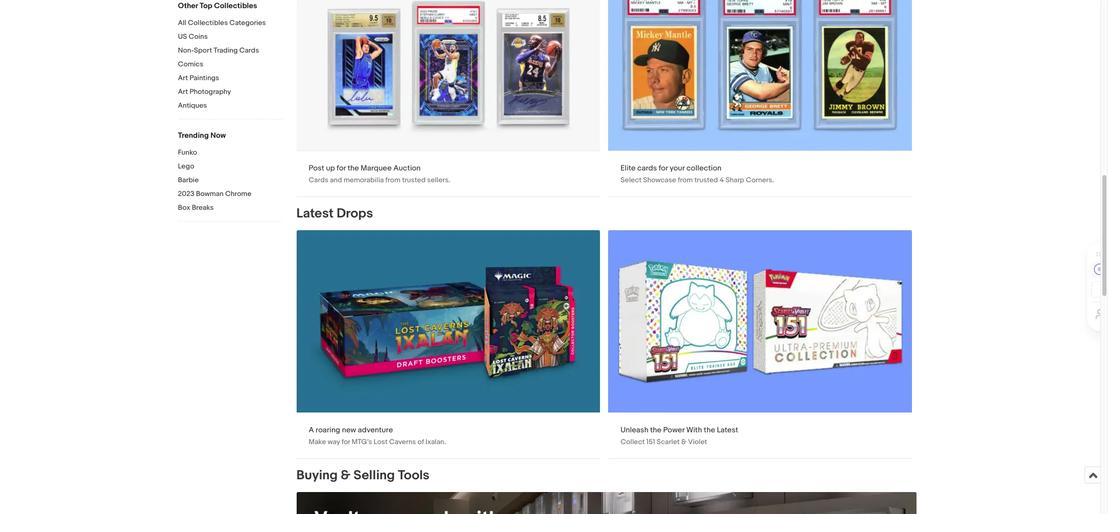 Task type: vqa. For each thing, say whether or not it's contained in the screenshot.
Elite at the right
yes



Task type: describe. For each thing, give the bounding box(es) containing it.
lost
[[374, 438, 388, 446]]

for for up
[[337, 163, 346, 173]]

other
[[178, 1, 198, 11]]

all collectibles categories us coins non-sport trading cards comics art paintings art photography antiques
[[178, 18, 266, 110]]

4
[[720, 176, 724, 184]]

trending now
[[178, 131, 226, 140]]

antiques
[[178, 101, 207, 110]]

roaring
[[316, 425, 340, 435]]

make
[[309, 438, 326, 446]]

151
[[647, 438, 655, 446]]

top
[[200, 1, 212, 11]]

barbie
[[178, 176, 199, 184]]

power
[[663, 425, 685, 435]]

the inside post up for the marquee auction cards and memorabilia from trusted sellers.
[[348, 163, 359, 173]]

for for cards
[[659, 163, 668, 173]]

box
[[178, 203, 190, 212]]

paintings
[[190, 74, 219, 82]]

trending
[[178, 131, 209, 140]]

drops
[[337, 206, 373, 222]]

trusted inside elite cards for your collection select showcase from trusted 4 sharp corners.
[[695, 176, 718, 184]]

of
[[418, 438, 424, 446]]

elite
[[621, 163, 636, 173]]

all
[[178, 18, 186, 27]]

trading
[[214, 46, 238, 55]]

your
[[670, 163, 685, 173]]

corners.
[[746, 176, 774, 184]]

2023
[[178, 190, 194, 198]]

violet
[[688, 438, 707, 446]]

sharp
[[726, 176, 745, 184]]

auction
[[394, 163, 421, 173]]

antiques link
[[178, 101, 283, 111]]

none text field the vault image
[[297, 492, 917, 514]]

non-
[[178, 46, 194, 55]]

comics
[[178, 60, 203, 68]]

breaks
[[192, 203, 214, 212]]

collect
[[621, 438, 645, 446]]

& inside unleash the power with the latest collect 151 scarlet & violet
[[682, 438, 687, 446]]

vault image image
[[297, 492, 917, 514]]

and
[[330, 176, 342, 184]]

a
[[309, 425, 314, 435]]

unleash
[[621, 425, 649, 435]]

marquee
[[361, 163, 392, 173]]

1 art from the top
[[178, 74, 188, 82]]

unleash the power with the latest collect 151 scarlet & violet
[[621, 425, 739, 446]]

chrome
[[225, 190, 252, 198]]

us coins link
[[178, 32, 283, 42]]

lego
[[178, 162, 194, 171]]

with
[[686, 425, 702, 435]]

elite cards for your collection select showcase from trusted 4 sharp corners.
[[621, 163, 774, 184]]

scarlet
[[657, 438, 680, 446]]

collection
[[687, 163, 722, 173]]

cards inside all collectibles categories us coins non-sport trading cards comics art paintings art photography antiques
[[239, 46, 259, 55]]

from inside post up for the marquee auction cards and memorabilia from trusted sellers.
[[386, 176, 401, 184]]

funko link
[[178, 148, 283, 158]]

sellers.
[[427, 176, 451, 184]]

tools
[[398, 468, 430, 484]]

ixalan.
[[426, 438, 446, 446]]



Task type: locate. For each thing, give the bounding box(es) containing it.
0 horizontal spatial trusted
[[402, 176, 426, 184]]

1 vertical spatial latest
[[717, 425, 739, 435]]

1 horizontal spatial latest
[[717, 425, 739, 435]]

from down your in the top of the page
[[678, 176, 693, 184]]

0 horizontal spatial &
[[341, 468, 351, 484]]

0 vertical spatial latest
[[297, 206, 334, 222]]

for
[[337, 163, 346, 173], [659, 163, 668, 173], [342, 438, 350, 446]]

for right up
[[337, 163, 346, 173]]

trusted
[[402, 176, 426, 184], [695, 176, 718, 184]]

adventure
[[358, 425, 393, 435]]

1 horizontal spatial the
[[650, 425, 662, 435]]

post
[[309, 163, 324, 173]]

post up for the marquee auction cards and memorabilia from trusted sellers.
[[309, 163, 451, 184]]

barbie link
[[178, 176, 283, 185]]

trusted inside post up for the marquee auction cards and memorabilia from trusted sellers.
[[402, 176, 426, 184]]

coins
[[189, 32, 208, 41]]

cards
[[239, 46, 259, 55], [309, 176, 328, 184]]

0 vertical spatial cards
[[239, 46, 259, 55]]

from inside elite cards for your collection select showcase from trusted 4 sharp corners.
[[678, 176, 693, 184]]

for inside post up for the marquee auction cards and memorabilia from trusted sellers.
[[337, 163, 346, 173]]

1 vertical spatial cards
[[309, 176, 328, 184]]

memorabilia
[[344, 176, 384, 184]]

new
[[342, 425, 356, 435]]

a roaring new adventure make way for mtg's lost caverns of ixalan.
[[309, 425, 446, 446]]

1 vertical spatial collectibles
[[188, 18, 228, 27]]

buying
[[297, 468, 338, 484]]

collectibles up coins
[[188, 18, 228, 27]]

trusted down collection
[[695, 176, 718, 184]]

2023 bowman chrome link
[[178, 190, 283, 199]]

1 horizontal spatial from
[[678, 176, 693, 184]]

art paintings link
[[178, 74, 283, 83]]

0 vertical spatial art
[[178, 74, 188, 82]]

funko lego barbie 2023 bowman chrome box breaks
[[178, 148, 252, 212]]

for up showcase
[[659, 163, 668, 173]]

cards down us coins link
[[239, 46, 259, 55]]

select
[[621, 176, 642, 184]]

us
[[178, 32, 187, 41]]

lego link
[[178, 162, 283, 172]]

trusted down auction at the left top of page
[[402, 176, 426, 184]]

latest right with
[[717, 425, 739, 435]]

the
[[348, 163, 359, 173], [650, 425, 662, 435], [704, 425, 715, 435]]

&
[[682, 438, 687, 446], [341, 468, 351, 484]]

2 from from the left
[[678, 176, 693, 184]]

collectibles up "all collectibles categories" link
[[214, 1, 257, 11]]

latest drops
[[297, 206, 373, 222]]

non-sport trading cards link
[[178, 46, 283, 56]]

art photography link
[[178, 87, 283, 97]]

collectibles
[[214, 1, 257, 11], [188, 18, 228, 27]]

latest inside unleash the power with the latest collect 151 scarlet & violet
[[717, 425, 739, 435]]

1 horizontal spatial cards
[[309, 176, 328, 184]]

2 trusted from the left
[[695, 176, 718, 184]]

comics link
[[178, 60, 283, 69]]

mtg's
[[352, 438, 372, 446]]

up
[[326, 163, 335, 173]]

0 vertical spatial collectibles
[[214, 1, 257, 11]]

showcase
[[643, 176, 676, 184]]

the right with
[[704, 425, 715, 435]]

1 vertical spatial &
[[341, 468, 351, 484]]

1 vertical spatial art
[[178, 87, 188, 96]]

None text field
[[609, 0, 912, 197], [297, 492, 917, 514], [609, 0, 912, 197]]

2 horizontal spatial the
[[704, 425, 715, 435]]

2 art from the top
[[178, 87, 188, 96]]

cards down post
[[309, 176, 328, 184]]

latest
[[297, 206, 334, 222], [717, 425, 739, 435]]

0 horizontal spatial the
[[348, 163, 359, 173]]

way
[[328, 438, 340, 446]]

& left violet
[[682, 438, 687, 446]]

bowman
[[196, 190, 224, 198]]

all collectibles categories link
[[178, 18, 283, 28]]

art up 'antiques'
[[178, 87, 188, 96]]

now
[[211, 131, 226, 140]]

0 vertical spatial &
[[682, 438, 687, 446]]

from
[[386, 176, 401, 184], [678, 176, 693, 184]]

funko
[[178, 148, 197, 157]]

cards
[[638, 163, 657, 173]]

the up memorabilia
[[348, 163, 359, 173]]

collectibles inside all collectibles categories us coins non-sport trading cards comics art paintings art photography antiques
[[188, 18, 228, 27]]

selling
[[354, 468, 395, 484]]

1 horizontal spatial &
[[682, 438, 687, 446]]

latest down and
[[297, 206, 334, 222]]

caverns
[[389, 438, 416, 446]]

art down comics
[[178, 74, 188, 82]]

1 from from the left
[[386, 176, 401, 184]]

box breaks link
[[178, 203, 283, 213]]

0 horizontal spatial cards
[[239, 46, 259, 55]]

1 horizontal spatial trusted
[[695, 176, 718, 184]]

1 trusted from the left
[[402, 176, 426, 184]]

0 horizontal spatial from
[[386, 176, 401, 184]]

for inside elite cards for your collection select showcase from trusted 4 sharp corners.
[[659, 163, 668, 173]]

for inside a roaring new adventure make way for mtg's lost caverns of ixalan.
[[342, 438, 350, 446]]

None text field
[[297, 0, 600, 197], [297, 230, 600, 459], [609, 230, 912, 459], [297, 0, 600, 197], [297, 230, 600, 459], [609, 230, 912, 459]]

& right the buying
[[341, 468, 351, 484]]

for right way
[[342, 438, 350, 446]]

buying & selling tools
[[297, 468, 430, 484]]

0 horizontal spatial latest
[[297, 206, 334, 222]]

art
[[178, 74, 188, 82], [178, 87, 188, 96]]

sport
[[194, 46, 212, 55]]

the up 151
[[650, 425, 662, 435]]

photography
[[190, 87, 231, 96]]

cards inside post up for the marquee auction cards and memorabilia from trusted sellers.
[[309, 176, 328, 184]]

from down auction at the left top of page
[[386, 176, 401, 184]]

categories
[[230, 18, 266, 27]]

other top collectibles
[[178, 1, 257, 11]]



